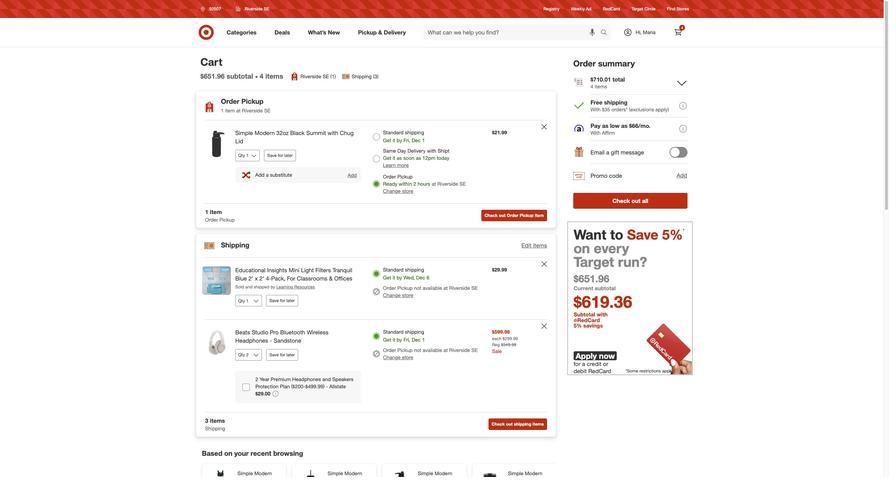 Task type: describe. For each thing, give the bounding box(es) containing it.
it for simple modern 32oz black summit with chug lid
[[393, 137, 395, 143]]

se inside dropdown button
[[264, 6, 269, 11]]

4 for 4 items
[[260, 72, 264, 80]]

cart
[[201, 55, 222, 68]]

substitute
[[270, 172, 292, 178]]

$299.99
[[503, 336, 518, 341]]

learning
[[276, 284, 293, 290]]

delivery for &
[[384, 29, 406, 36]]

1 2' from the left
[[249, 275, 253, 282]]

simple modern for 4th 'simple modern' link from the right
[[238, 470, 278, 477]]

1 vertical spatial 5%
[[574, 322, 582, 329]]

speakers
[[332, 376, 354, 382]]

out for 1
[[499, 213, 506, 218]]

email a gift message
[[591, 149, 644, 156]]

$651.96 for $651.96 current subtotal $619.36
[[574, 272, 610, 285]]

check for 1
[[485, 213, 498, 218]]

bluetooth
[[280, 329, 305, 336]]

free
[[591, 99, 603, 106]]

pickup & delivery
[[358, 29, 406, 36]]

items for edit items
[[533, 242, 547, 249]]

2 vertical spatial with
[[597, 311, 608, 318]]

shipped
[[254, 284, 269, 290]]

today
[[437, 155, 449, 161]]

store inside order pickup ready within 2 hours at riverside se change store
[[402, 188, 413, 194]]

as down day
[[397, 155, 402, 161]]

hi,
[[636, 29, 642, 35]]

check out shipping items button
[[489, 419, 547, 430]]

message
[[621, 149, 644, 156]]

out for order summary
[[632, 197, 641, 204]]

cart item ready to fulfill group containing simple modern 32oz black summit with chug lid
[[197, 120, 556, 203]]

1 inside order pickup 1 item at riverside se
[[221, 107, 224, 114]]

- inside beats studio pro bluetooth wireless headphones - sandstone
[[270, 337, 272, 344]]

riverside se
[[245, 6, 269, 11]]

shipping for shipping
[[221, 241, 249, 249]]

a for substitute
[[266, 172, 269, 178]]

get for simple modern 32oz black summit with chug lid
[[383, 137, 391, 143]]

2 simple modern link from the left
[[328, 470, 369, 477]]

summary
[[598, 58, 635, 68]]

reg
[[492, 342, 500, 348]]

change store button for beats studio pro bluetooth wireless headphones - sandstone
[[383, 354, 413, 361]]

subtotal
[[574, 311, 595, 318]]

beats studio pro bluetooth wireless headphones - sandstone image
[[202, 328, 231, 357]]

educational insights mini light filters tranquil blue 2' x 2' 4-pack, for classrooms & offices sold and shipped by learning resources
[[235, 267, 352, 290]]

studio
[[252, 329, 268, 336]]

32oz
[[276, 129, 289, 137]]

want to save 5% *
[[574, 226, 685, 243]]

$599.98 each $299.99 reg $349.99 sale
[[492, 329, 518, 354]]

and inside 2 year premium headphones and speakers protection plan ($200-$499.99) - allstate
[[322, 376, 331, 382]]

1 vertical spatial redcard
[[577, 317, 600, 324]]

summit
[[306, 129, 326, 137]]

2 inside 2 year premium headphones and speakers protection plan ($200-$499.99) - allstate
[[255, 376, 258, 382]]

wireless
[[307, 329, 329, 336]]

check out all button
[[573, 193, 688, 209]]

4 simple modern link from the left
[[508, 470, 549, 477]]

it inside same day delivery with shipt get it as soon as 12pm today learn more
[[393, 155, 395, 161]]

item inside 'button'
[[535, 213, 544, 218]]

learn
[[383, 162, 396, 168]]

with inside simple modern 32oz black summit with chug lid
[[328, 129, 338, 137]]

pickup inside order pickup 1 item at riverside se
[[241, 97, 264, 105]]

based on your recent browsing
[[202, 449, 303, 457]]

*some
[[626, 368, 638, 374]]

pro
[[270, 329, 279, 336]]

0 vertical spatial &
[[378, 29, 382, 36]]

shipt
[[438, 148, 450, 154]]

find
[[667, 6, 676, 12]]

at inside order pickup 1 item at riverside se
[[236, 107, 241, 114]]

with inside free shipping with $35 orders* (exclusions apply)
[[591, 106, 601, 112]]

educational insights mini light filters tranquil blue 2' x 2' 4-pack, for classrooms & offices link
[[235, 266, 362, 283]]

4 inside $710.01 total 4 items
[[591, 83, 594, 89]]

items inside $710.01 total 4 items
[[595, 83, 607, 89]]

4 for 4
[[681, 26, 683, 30]]

promo code
[[591, 172, 622, 179]]

apply.
[[662, 368, 673, 374]]

redcard link
[[603, 6, 620, 12]]

0 vertical spatial redcard
[[603, 6, 620, 12]]

dec inside standard shipping get it by wed, dec 6
[[416, 274, 425, 281]]

each
[[492, 336, 502, 341]]

4 items
[[260, 72, 283, 80]]

within
[[399, 181, 412, 187]]

items inside button
[[533, 422, 544, 427]]

fri, for simple modern 32oz black summit with chug lid
[[404, 137, 410, 143]]

your
[[234, 449, 249, 457]]

add a substitute
[[255, 172, 292, 178]]

shipping for shipping (3)
[[352, 73, 372, 80]]

what's new
[[308, 29, 340, 36]]

or
[[603, 361, 608, 368]]

learning resources link
[[276, 284, 315, 290]]

0 vertical spatial subtotal
[[227, 72, 253, 80]]

cart item ready to fulfill group containing educational insights mini light filters tranquil blue 2' x 2' 4-pack, for classrooms & offices
[[197, 258, 556, 320]]

hours
[[418, 181, 430, 187]]

registry link
[[544, 6, 560, 12]]

based
[[202, 449, 222, 457]]

to
[[610, 226, 623, 243]]

*some restrictions apply.
[[626, 368, 673, 374]]

cart item ready to fulfill group containing beats studio pro bluetooth wireless headphones - sandstone
[[197, 320, 556, 412]]

save for later for 32oz
[[267, 153, 293, 158]]

year
[[260, 376, 269, 382]]

categories
[[227, 29, 257, 36]]

se inside order pickup 1 item at riverside se
[[264, 107, 271, 114]]

shipping inside free shipping with $35 orders* (exclusions apply)
[[604, 99, 628, 106]]

sandstone
[[274, 337, 301, 344]]

$29.00
[[255, 391, 271, 397]]

$651.96 current subtotal $619.36
[[574, 272, 632, 312]]

What can we help you find? suggestions appear below search field
[[424, 24, 602, 40]]

chug
[[340, 129, 354, 137]]

headphones inside beats studio pro bluetooth wireless headphones - sandstone
[[235, 337, 268, 344]]

target inside on every target run?
[[574, 254, 614, 270]]

and inside educational insights mini light filters tranquil blue 2' x 2' 4-pack, for classrooms & offices sold and shipped by learning resources
[[245, 284, 253, 290]]

as right low
[[621, 122, 628, 129]]

$499.99)
[[305, 383, 325, 389]]

edit items button
[[522, 242, 547, 250]]

order pickup not available at riverside se change store for educational insights mini light filters tranquil blue 2' x 2' 4-pack, for classrooms & offices
[[383, 285, 478, 298]]

debit
[[574, 368, 587, 375]]

categories link
[[221, 24, 266, 40]]

light
[[301, 267, 314, 274]]

a inside apply now for a credit or debit redcard
[[582, 361, 585, 368]]

simple inside simple modern 32oz black summit with chug lid
[[235, 129, 253, 137]]

hi, maria
[[636, 29, 656, 35]]

stores
[[677, 6, 689, 12]]

items for 4 items
[[265, 72, 283, 80]]

circle
[[645, 6, 656, 12]]

edit
[[522, 242, 532, 249]]

get inside same day delivery with shipt get it as soon as 12pm today learn more
[[383, 155, 391, 161]]

not for educational insights mini light filters tranquil blue 2' x 2' 4-pack, for classrooms & offices
[[414, 285, 421, 291]]

by for simple modern 32oz black summit with chug lid
[[397, 137, 402, 143]]

simple modern 32oz black summit with chug lid link
[[235, 129, 362, 145]]

dec for beats studio pro bluetooth wireless headphones - sandstone
[[412, 337, 421, 343]]

save up add a substitute
[[267, 153, 277, 158]]

restrictions
[[640, 368, 661, 374]]

later for bluetooth
[[286, 352, 295, 357]]

change for beats studio pro bluetooth wireless headphones - sandstone
[[383, 354, 401, 360]]

offices
[[334, 275, 352, 282]]

1 item order pickup
[[205, 208, 235, 223]]

as right soon
[[416, 155, 421, 161]]

target circle
[[632, 6, 656, 12]]

1 horizontal spatial add button
[[676, 171, 688, 180]]

change store button for educational insights mini light filters tranquil blue 2' x 2' 4-pack, for classrooms & offices
[[383, 292, 413, 299]]

0 horizontal spatial add button
[[347, 172, 357, 178]]

shipping for beats studio pro bluetooth wireless headphones - sandstone
[[405, 329, 424, 335]]

standard for beats studio pro bluetooth wireless headphones - sandstone
[[383, 329, 404, 335]]

beats studio pro bluetooth wireless headphones - sandstone link
[[235, 328, 362, 345]]

2 vertical spatial shipping
[[205, 425, 225, 431]]

save for later for pro
[[269, 352, 295, 357]]

not for beats studio pro bluetooth wireless headphones - sandstone
[[414, 347, 421, 353]]

3 add from the left
[[348, 172, 357, 178]]

order pickup not available at riverside se change store for beats studio pro bluetooth wireless headphones - sandstone
[[383, 347, 478, 360]]

riverside inside order pickup ready within 2 hours at riverside se change store
[[437, 181, 458, 187]]

black
[[290, 129, 305, 137]]

total
[[613, 76, 625, 83]]

& inside educational insights mini light filters tranquil blue 2' x 2' 4-pack, for classrooms & offices sold and shipped by learning resources
[[329, 275, 333, 282]]

sale
[[492, 348, 502, 354]]

riverside inside order pickup 1 item at riverside se
[[242, 107, 263, 114]]

redcard inside apply now for a credit or debit redcard
[[588, 368, 611, 375]]

sold
[[235, 284, 244, 290]]

1 vertical spatial on
[[224, 449, 232, 457]]

Service plan for Beats Studio Pro Bluetooth Wireless Headphones - Sandstone checkbox
[[243, 384, 250, 391]]

by for educational insights mini light filters tranquil blue 2' x 2' 4-pack, for classrooms & offices
[[397, 274, 402, 281]]

1 vertical spatial later
[[286, 298, 295, 303]]

save down sandstone at the left
[[269, 352, 279, 357]]

Store pickup radio
[[373, 180, 380, 188]]

1 vertical spatial save for later button
[[266, 295, 298, 307]]

0 vertical spatial 5%
[[662, 226, 683, 243]]



Task type: vqa. For each thing, say whether or not it's contained in the screenshot.
middle a
yes



Task type: locate. For each thing, give the bounding box(es) containing it.
modern
[[255, 129, 275, 137], [254, 470, 272, 476], [345, 470, 362, 476], [435, 470, 452, 476], [525, 470, 543, 476]]

1 vertical spatial available
[[423, 347, 442, 353]]

4 down $710.01
[[591, 83, 594, 89]]

on left "every"
[[574, 240, 590, 256]]

simple modern for 3rd 'simple modern' link from right
[[328, 470, 365, 477]]

store down within
[[402, 188, 413, 194]]

item inside order pickup 1 item at riverside se
[[225, 107, 235, 114]]

and right "sold"
[[245, 284, 253, 290]]

cart item ready to fulfill group
[[197, 120, 556, 203], [197, 258, 556, 320], [197, 320, 556, 412]]

with inside same day delivery with shipt get it as soon as 12pm today learn more
[[427, 148, 436, 154]]

out for 3
[[506, 422, 513, 427]]

1 order pickup not available at riverside se change store from the top
[[383, 285, 478, 298]]

with left chug
[[328, 129, 338, 137]]

2 horizontal spatial a
[[606, 149, 609, 156]]

1 add from the left
[[255, 172, 265, 178]]

check out shipping items
[[492, 422, 544, 427]]

headphones inside 2 year premium headphones and speakers protection plan ($200-$499.99) - allstate
[[292, 376, 321, 382]]

soon
[[403, 155, 415, 161]]

change store button down wed,
[[383, 292, 413, 299]]

0 vertical spatial with
[[328, 129, 338, 137]]

weekly ad link
[[571, 6, 592, 12]]

$651.96 down 'cart'
[[201, 72, 225, 80]]

0 vertical spatial 2
[[414, 181, 416, 187]]

pay as low as $66/mo. with affirm
[[591, 122, 651, 136]]

for down sandstone at the left
[[280, 352, 285, 357]]

2 simple modern from the left
[[328, 470, 365, 477]]

classrooms
[[297, 275, 327, 282]]

0 vertical spatial delivery
[[384, 29, 406, 36]]

change inside order pickup ready within 2 hours at riverside se change store
[[383, 188, 401, 194]]

save for later button for pro
[[266, 349, 298, 361]]

$29.99
[[492, 267, 507, 273]]

0 vertical spatial available
[[423, 285, 442, 291]]

search button
[[597, 24, 615, 42]]

1 vertical spatial headphones
[[292, 376, 321, 382]]

by for beats studio pro bluetooth wireless headphones - sandstone
[[397, 337, 402, 343]]

1 vertical spatial change store button
[[383, 292, 413, 299]]

search
[[597, 29, 615, 36]]

$651.96 inside the "$651.96 current subtotal $619.36"
[[574, 272, 610, 285]]

0 vertical spatial out
[[632, 197, 641, 204]]

1 horizontal spatial 2
[[414, 181, 416, 187]]

1 horizontal spatial add
[[348, 172, 357, 178]]

1 vertical spatial check
[[485, 213, 498, 218]]

pickup inside order pickup ready within 2 hours at riverside se change store
[[397, 174, 413, 180]]

it for beats studio pro bluetooth wireless headphones - sandstone
[[393, 337, 395, 343]]

shipping up educational
[[221, 241, 249, 249]]

subtotal inside the "$651.96 current subtotal $619.36"
[[595, 285, 616, 292]]

3 get from the top
[[383, 274, 391, 281]]

pack,
[[271, 275, 285, 282]]

0 vertical spatial shipping
[[352, 73, 372, 80]]

3 store from the top
[[402, 354, 413, 360]]

0 horizontal spatial 2
[[255, 376, 258, 382]]

store for beats studio pro bluetooth wireless headphones - sandstone
[[402, 354, 413, 360]]

headphones down studio
[[235, 337, 268, 344]]

(3)
[[373, 73, 379, 80]]

- left allstate at the left
[[326, 383, 328, 389]]

4 up order pickup 1 item at riverside se
[[260, 72, 264, 80]]

target circle link
[[632, 6, 656, 12]]

1 cart item ready to fulfill group from the top
[[197, 120, 556, 203]]

0 vertical spatial a
[[606, 149, 609, 156]]

2' right x
[[259, 275, 264, 282]]

it inside standard shipping get it by wed, dec 6
[[393, 274, 395, 281]]

by
[[397, 137, 402, 143], [397, 274, 402, 281], [271, 284, 275, 290], [397, 337, 402, 343]]

2 horizontal spatial 4
[[681, 26, 683, 30]]

dec
[[412, 137, 421, 143], [416, 274, 425, 281], [412, 337, 421, 343]]

maria
[[643, 29, 656, 35]]

check inside the check out shipping items button
[[492, 422, 505, 427]]

1 vertical spatial -
[[326, 383, 328, 389]]

2 2' from the left
[[259, 275, 264, 282]]

save for later button up substitute
[[264, 150, 296, 161]]

get for beats studio pro bluetooth wireless headphones - sandstone
[[383, 337, 391, 343]]

$66/mo.
[[629, 122, 651, 129]]

shipping for simple modern 32oz black summit with chug lid
[[405, 129, 424, 136]]

2'
[[249, 275, 253, 282], [259, 275, 264, 282]]

3 cart item ready to fulfill group from the top
[[197, 320, 556, 412]]

it for educational insights mini light filters tranquil blue 2' x 2' 4-pack, for classrooms & offices
[[393, 274, 395, 281]]

low
[[610, 122, 620, 129]]

0 vertical spatial target
[[632, 6, 643, 12]]

1 horizontal spatial subtotal
[[595, 285, 616, 292]]

list containing riverside se (1)
[[290, 72, 379, 81]]

a left gift
[[606, 149, 609, 156]]

later down learning resources "link"
[[286, 298, 295, 303]]

change store button down within
[[383, 188, 413, 195]]

$619.36
[[574, 292, 632, 312]]

not available radio
[[373, 288, 380, 295]]

out inside 'button'
[[499, 213, 506, 218]]

($200-
[[291, 383, 305, 389]]

recent
[[251, 449, 271, 457]]

with down the "free"
[[591, 106, 601, 112]]

save for later button for 32oz
[[264, 150, 296, 161]]

*
[[683, 228, 685, 233]]

0 horizontal spatial delivery
[[384, 29, 406, 36]]

shipping down 3
[[205, 425, 225, 431]]

check inside check out order pickup item 'button'
[[485, 213, 498, 218]]

shipping inside button
[[514, 422, 532, 427]]

4 down stores on the right top of the page
[[681, 26, 683, 30]]

apply)
[[656, 106, 669, 112]]

current
[[574, 285, 593, 292]]

a for gift
[[606, 149, 609, 156]]

resources
[[294, 284, 315, 290]]

1 horizontal spatial delivery
[[408, 148, 426, 154]]

0 horizontal spatial item
[[210, 208, 222, 216]]

2 change from the top
[[383, 292, 401, 298]]

2 add from the left
[[677, 172, 687, 179]]

4 it from the top
[[393, 337, 395, 343]]

check inside check out all button
[[613, 197, 630, 204]]

save down learning
[[269, 298, 279, 303]]

same day delivery with shipt get it as soon as 12pm today learn more
[[383, 148, 450, 168]]

0 vertical spatial 4
[[681, 26, 683, 30]]

change for educational insights mini light filters tranquil blue 2' x 2' 4-pack, for classrooms & offices
[[383, 292, 401, 298]]

3 standard from the top
[[383, 329, 404, 335]]

a left credit
[[582, 361, 585, 368]]

affirm
[[602, 130, 615, 136]]

None radio
[[373, 133, 380, 140], [373, 155, 380, 162], [373, 270, 380, 277], [373, 333, 380, 340], [373, 133, 380, 140], [373, 155, 380, 162], [373, 270, 380, 277], [373, 333, 380, 340]]

2 year premium headphones and speakers protection plan ($200-$499.99) - allstate
[[255, 376, 354, 389]]

2 vertical spatial out
[[506, 422, 513, 427]]

1 not from the top
[[414, 285, 421, 291]]

$651.96 for $651.96 subtotal
[[201, 72, 225, 80]]

&
[[378, 29, 382, 36], [329, 275, 333, 282]]

change right not available option
[[383, 292, 401, 298]]

0 vertical spatial change
[[383, 188, 401, 194]]

2 order pickup not available at riverside se change store from the top
[[383, 347, 478, 360]]

1 horizontal spatial 4
[[591, 83, 594, 89]]

0 vertical spatial store
[[402, 188, 413, 194]]

get inside standard shipping get it by wed, dec 6
[[383, 274, 391, 281]]

3 change from the top
[[383, 354, 401, 360]]

same
[[383, 148, 396, 154]]

allstate
[[329, 383, 346, 389]]

1 standard shipping get it by fri, dec 1 from the top
[[383, 129, 425, 143]]

change down ready
[[383, 188, 401, 194]]

4 link
[[670, 24, 686, 40]]

savings
[[583, 322, 603, 329]]

1 vertical spatial shipping
[[221, 241, 249, 249]]

save for later up substitute
[[267, 153, 293, 158]]

2 vertical spatial dec
[[412, 337, 421, 343]]

1 vertical spatial standard
[[383, 267, 404, 273]]

save for later button down learning
[[266, 295, 298, 307]]

1 horizontal spatial with
[[427, 148, 436, 154]]

0 horizontal spatial 5%
[[574, 322, 582, 329]]

redcard
[[603, 6, 620, 12], [577, 317, 600, 324], [588, 368, 611, 375]]

1 horizontal spatial &
[[378, 29, 382, 36]]

1 horizontal spatial target
[[632, 6, 643, 12]]

modern inside simple modern 32oz black summit with chug lid
[[255, 129, 275, 137]]

2 vertical spatial change
[[383, 354, 401, 360]]

for left credit
[[574, 361, 581, 368]]

4-
[[266, 275, 271, 282]]

2 it from the top
[[393, 155, 395, 161]]

1 vertical spatial not
[[414, 347, 421, 353]]

2 vertical spatial a
[[582, 361, 585, 368]]

order inside 1 item order pickup
[[205, 217, 218, 223]]

filters
[[316, 267, 331, 274]]

1 store from the top
[[402, 188, 413, 194]]

credit
[[587, 361, 602, 368]]

riverside inside dropdown button
[[245, 6, 263, 11]]

store down wed,
[[402, 292, 413, 298]]

5%
[[662, 226, 683, 243], [574, 322, 582, 329]]

2 horizontal spatial out
[[632, 197, 641, 204]]

out
[[632, 197, 641, 204], [499, 213, 506, 218], [506, 422, 513, 427]]

3 it from the top
[[393, 274, 395, 281]]

subtotal up order pickup 1 item at riverside se
[[227, 72, 253, 80]]

item
[[225, 107, 235, 114], [210, 208, 222, 216], [535, 213, 544, 218]]

now
[[599, 351, 615, 361]]

2 standard from the top
[[383, 267, 404, 273]]

redcard down $619.36
[[577, 317, 600, 324]]

dec for simple modern 32oz black summit with chug lid
[[412, 137, 421, 143]]

2 horizontal spatial with
[[597, 311, 608, 318]]

plan
[[280, 383, 290, 389]]

1 vertical spatial save for later
[[269, 298, 295, 303]]

92507 button
[[196, 3, 229, 15]]

2 vertical spatial cart item ready to fulfill group
[[197, 320, 556, 412]]

1 horizontal spatial headphones
[[292, 376, 321, 382]]

se inside order pickup ready within 2 hours at riverside se change store
[[460, 181, 466, 187]]

simple modern 32oz black summit with chug lid image
[[202, 129, 231, 158]]

save for later
[[267, 153, 293, 158], [269, 298, 295, 303], [269, 352, 295, 357]]

save for later down learning
[[269, 298, 295, 303]]

2 fri, from the top
[[404, 337, 410, 343]]

1 fri, from the top
[[404, 137, 410, 143]]

learn more button
[[383, 162, 409, 169]]

later for black
[[284, 153, 293, 158]]

items for 3 items shipping
[[210, 417, 225, 424]]

pickup & delivery link
[[352, 24, 415, 40]]

1 simple modern from the left
[[238, 470, 278, 477]]

shipping left (3) at the left of the page
[[352, 73, 372, 80]]

for down learning
[[280, 298, 285, 303]]

redcard down apply now button
[[588, 368, 611, 375]]

delivery inside same day delivery with shipt get it as soon as 12pm today learn more
[[408, 148, 426, 154]]

0 vertical spatial and
[[245, 284, 253, 290]]

pickup inside 1 item order pickup
[[219, 217, 235, 223]]

1 simple modern link from the left
[[238, 470, 279, 477]]

1
[[221, 107, 224, 114], [422, 137, 425, 143], [205, 208, 208, 216], [422, 337, 425, 343]]

standard shipping get it by wed, dec 6
[[383, 267, 429, 281]]

a left substitute
[[266, 172, 269, 178]]

weekly ad
[[571, 6, 592, 12]]

0 vertical spatial cart item ready to fulfill group
[[197, 120, 556, 203]]

0 vertical spatial on
[[574, 240, 590, 256]]

on inside on every target run?
[[574, 240, 590, 256]]

as
[[602, 122, 609, 129], [621, 122, 628, 129], [397, 155, 402, 161], [416, 155, 421, 161]]

0 horizontal spatial headphones
[[235, 337, 268, 344]]

1 vertical spatial fri,
[[404, 337, 410, 343]]

ready
[[383, 181, 397, 187]]

1 vertical spatial store
[[402, 292, 413, 298]]

later down sandstone at the left
[[286, 352, 295, 357]]

check out all
[[613, 197, 649, 204]]

delivery
[[384, 29, 406, 36], [408, 148, 426, 154]]

2 vertical spatial change store button
[[383, 354, 413, 361]]

item inside 1 item order pickup
[[210, 208, 222, 216]]

order inside order pickup 1 item at riverside se
[[221, 97, 240, 105]]

available for educational insights mini light filters tranquil blue 2' x 2' 4-pack, for classrooms & offices
[[423, 285, 442, 291]]

0 vertical spatial not
[[414, 285, 421, 291]]

2 left hours
[[414, 181, 416, 187]]

with up 12pm
[[427, 148, 436, 154]]

what's new link
[[302, 24, 349, 40]]

-
[[270, 337, 272, 344], [326, 383, 328, 389]]

with
[[328, 129, 338, 137], [427, 148, 436, 154], [597, 311, 608, 318]]

0 horizontal spatial and
[[245, 284, 253, 290]]

0 horizontal spatial out
[[499, 213, 506, 218]]

shipping for educational insights mini light filters tranquil blue 2' x 2' 4-pack, for classrooms & offices
[[405, 267, 424, 273]]

4 simple modern from the left
[[508, 470, 548, 477]]

0 vertical spatial check
[[613, 197, 630, 204]]

apply now button
[[574, 351, 617, 361]]

list
[[290, 72, 379, 81]]

pickup inside 'button'
[[520, 213, 534, 218]]

0 vertical spatial standard shipping get it by fri, dec 1
[[383, 129, 425, 143]]

by inside educational insights mini light filters tranquil blue 2' x 2' 4-pack, for classrooms & offices sold and shipped by learning resources
[[271, 284, 275, 290]]

with inside pay as low as $66/mo. with affirm
[[591, 130, 601, 136]]

1 inside 1 item order pickup
[[205, 208, 208, 216]]

store for educational insights mini light filters tranquil blue 2' x 2' 4-pack, for classrooms & offices
[[402, 292, 413, 298]]

educational insights mini light filters tranquil blue 2' x 2' 4-pack, for classrooms & offices image
[[202, 266, 231, 295]]

standard for educational insights mini light filters tranquil blue 2' x 2' 4-pack, for classrooms & offices
[[383, 267, 404, 273]]

1 horizontal spatial -
[[326, 383, 328, 389]]

2 not from the top
[[414, 347, 421, 353]]

not available radio
[[373, 350, 380, 358]]

2 with from the top
[[591, 130, 601, 136]]

order pickup 1 item at riverside se
[[221, 97, 271, 114]]

0 vertical spatial save for later
[[267, 153, 293, 158]]

pickup
[[358, 29, 377, 36], [241, 97, 264, 105], [397, 174, 413, 180], [520, 213, 534, 218], [219, 217, 235, 223], [397, 285, 413, 291], [397, 347, 413, 353]]

1 vertical spatial change
[[383, 292, 401, 298]]

- down pro
[[270, 337, 272, 344]]

standard for simple modern 32oz black summit with chug lid
[[383, 129, 404, 136]]

items inside dropdown button
[[533, 242, 547, 249]]

1 horizontal spatial on
[[574, 240, 590, 256]]

0 horizontal spatial 4
[[260, 72, 264, 80]]

riverside inside list
[[301, 73, 321, 80]]

more
[[397, 162, 409, 168]]

2' left x
[[249, 275, 253, 282]]

0 vertical spatial fri,
[[404, 137, 410, 143]]

standard shipping get it by fri, dec 1
[[383, 129, 425, 143], [383, 329, 425, 343]]

$21.99
[[492, 129, 507, 136]]

$599.98
[[492, 329, 510, 335]]

day
[[398, 148, 406, 154]]

1 vertical spatial cart item ready to fulfill group
[[197, 258, 556, 320]]

check
[[613, 197, 630, 204], [485, 213, 498, 218], [492, 422, 505, 427]]

3 simple modern from the left
[[418, 470, 452, 477]]

2 store from the top
[[402, 292, 413, 298]]

standard inside standard shipping get it by wed, dec 6
[[383, 267, 404, 273]]

standard shipping get it by fri, dec 1 for beats studio pro bluetooth wireless headphones - sandstone
[[383, 329, 425, 343]]

2 left year
[[255, 376, 258, 382]]

save for later down sandstone at the left
[[269, 352, 295, 357]]

1 get from the top
[[383, 137, 391, 143]]

as up affirm on the right top
[[602, 122, 609, 129]]

1 horizontal spatial 5%
[[662, 226, 683, 243]]

subtotal right current
[[595, 285, 616, 292]]

2 vertical spatial later
[[286, 352, 295, 357]]

3 simple modern link from the left
[[418, 470, 459, 477]]

check for order summary
[[613, 197, 630, 204]]

later down simple modern 32oz black summit with chug lid in the top of the page
[[284, 153, 293, 158]]

1 horizontal spatial 2'
[[259, 275, 264, 282]]

change store button right not available radio
[[383, 354, 413, 361]]

1 vertical spatial &
[[329, 275, 333, 282]]

0 vertical spatial order pickup not available at riverside se change store
[[383, 285, 478, 298]]

all
[[642, 197, 649, 204]]

standard shipping get it by fri, dec 1 for simple modern 32oz black summit with chug lid
[[383, 129, 425, 143]]

target left circle
[[632, 6, 643, 12]]

2 vertical spatial check
[[492, 422, 505, 427]]

1 vertical spatial target
[[574, 254, 614, 270]]

by inside standard shipping get it by wed, dec 6
[[397, 274, 402, 281]]

2 vertical spatial redcard
[[588, 368, 611, 375]]

1 horizontal spatial $651.96
[[574, 272, 610, 285]]

0 vertical spatial dec
[[412, 137, 421, 143]]

registry
[[544, 6, 560, 12]]

1 vertical spatial 2
[[255, 376, 258, 382]]

get
[[383, 137, 391, 143], [383, 155, 391, 161], [383, 274, 391, 281], [383, 337, 391, 343]]

with down the pay
[[591, 130, 601, 136]]

and up allstate at the left
[[322, 376, 331, 382]]

shipping inside standard shipping get it by wed, dec 6
[[405, 267, 424, 273]]

0 horizontal spatial on
[[224, 449, 232, 457]]

affirm image
[[573, 124, 585, 135], [574, 125, 584, 132]]

0 horizontal spatial a
[[266, 172, 269, 178]]

1 with from the top
[[591, 106, 601, 112]]

subtotal
[[227, 72, 253, 80], [595, 285, 616, 292]]

order inside order pickup ready within 2 hours at riverside se change store
[[383, 174, 396, 180]]

order inside 'button'
[[507, 213, 519, 218]]

1 vertical spatial dec
[[416, 274, 425, 281]]

1 change from the top
[[383, 188, 401, 194]]

mini
[[289, 267, 300, 274]]

1 vertical spatial subtotal
[[595, 285, 616, 292]]

simple modern for 3rd 'simple modern' link from the left
[[418, 470, 452, 477]]

1 it from the top
[[393, 137, 395, 143]]

check for 3
[[492, 422, 505, 427]]

save for later button down sandstone at the left
[[266, 349, 298, 361]]

1 vertical spatial with
[[427, 148, 436, 154]]

shipping inside list
[[352, 73, 372, 80]]

2 vertical spatial 4
[[591, 83, 594, 89]]

1 vertical spatial a
[[266, 172, 269, 178]]

1 available from the top
[[423, 285, 442, 291]]

order summary
[[573, 58, 635, 68]]

2 vertical spatial store
[[402, 354, 413, 360]]

1 horizontal spatial a
[[582, 361, 585, 368]]

2 standard shipping get it by fri, dec 1 from the top
[[383, 329, 425, 343]]

headphones up ($200-
[[292, 376, 321, 382]]

1 vertical spatial $651.96
[[574, 272, 610, 285]]

order
[[573, 58, 596, 68], [221, 97, 240, 105], [383, 174, 396, 180], [507, 213, 519, 218], [205, 217, 218, 223], [383, 285, 396, 291], [383, 347, 396, 353]]

- inside 2 year premium headphones and speakers protection plan ($200-$499.99) - allstate
[[326, 383, 328, 389]]

at inside order pickup ready within 2 hours at riverside se change store
[[432, 181, 436, 187]]

$35
[[602, 106, 610, 112]]

simple modern for 4th 'simple modern' link
[[508, 470, 548, 477]]

$651.96 up $619.36
[[574, 272, 610, 285]]

0 vertical spatial change store button
[[383, 188, 413, 195]]

get for educational insights mini light filters tranquil blue 2' x 2' 4-pack, for classrooms & offices
[[383, 274, 391, 281]]

redcard right the ad
[[603, 6, 620, 12]]

2 cart item ready to fulfill group from the top
[[197, 258, 556, 320]]

0 horizontal spatial &
[[329, 275, 333, 282]]

3 change store button from the top
[[383, 354, 413, 361]]

for inside apply now for a credit or debit redcard
[[574, 361, 581, 368]]

items inside 3 items shipping
[[210, 417, 225, 424]]

1 vertical spatial order pickup not available at riverside se change store
[[383, 347, 478, 360]]

a
[[606, 149, 609, 156], [266, 172, 269, 178], [582, 361, 585, 368]]

0 horizontal spatial $651.96
[[201, 72, 225, 80]]

2 get from the top
[[383, 155, 391, 161]]

2 inside order pickup ready within 2 hours at riverside se change store
[[414, 181, 416, 187]]

with up savings
[[597, 311, 608, 318]]

email
[[591, 149, 605, 156]]

insights
[[267, 267, 287, 274]]

1 horizontal spatial item
[[225, 107, 235, 114]]

for up substitute
[[278, 153, 283, 158]]

target down want
[[574, 254, 614, 270]]

delivery for day
[[408, 148, 426, 154]]

available for beats studio pro bluetooth wireless headphones - sandstone
[[423, 347, 442, 353]]

on left your at the left of the page
[[224, 449, 232, 457]]

0 vertical spatial save for later button
[[264, 150, 296, 161]]

1 vertical spatial 4
[[260, 72, 264, 80]]

2 change store button from the top
[[383, 292, 413, 299]]

0 horizontal spatial target
[[574, 254, 614, 270]]

1 standard from the top
[[383, 129, 404, 136]]

0 vertical spatial later
[[284, 153, 293, 158]]

fri, for beats studio pro bluetooth wireless headphones - sandstone
[[404, 337, 410, 343]]

1 horizontal spatial and
[[322, 376, 331, 382]]

1 change store button from the top
[[383, 188, 413, 195]]

5% savings
[[574, 322, 603, 329]]

store right not available radio
[[402, 354, 413, 360]]

2 available from the top
[[423, 347, 442, 353]]

save right to
[[627, 226, 659, 243]]

change right not available radio
[[383, 354, 401, 360]]

4 get from the top
[[383, 337, 391, 343]]



